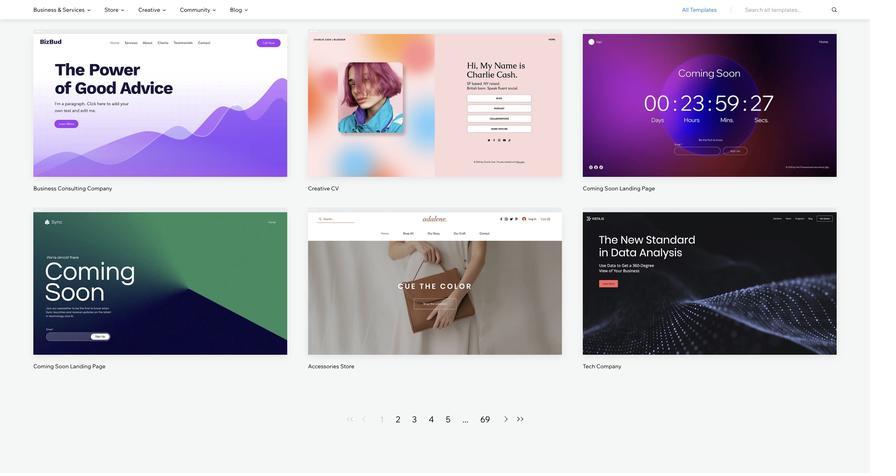 Task type: describe. For each thing, give the bounding box(es) containing it.
3
[[412, 415, 417, 425]]

1 vertical spatial landing
[[70, 363, 91, 370]]

all website templates - business consulting company image
[[33, 34, 287, 177]]

business consulting company
[[33, 185, 112, 192]]

store inside categories by subject element
[[104, 6, 119, 13]]

view for view popup button inside the accessories store group
[[429, 294, 442, 301]]

creative for creative
[[138, 6, 160, 13]]

edit button for all website templates - tech company image
[[694, 265, 727, 282]]

view button for all website templates - business consulting company image
[[144, 110, 177, 127]]

all templates
[[682, 6, 717, 13]]

edit button for all website templates - accessories store image
[[419, 265, 452, 282]]

business & services
[[33, 6, 85, 13]]

69
[[481, 415, 490, 425]]

business for business consulting company
[[33, 185, 56, 192]]

accessories store group
[[308, 208, 562, 371]]

edit for all website templates - business consulting company image
[[155, 92, 166, 99]]

page for left coming soon landing page group
[[92, 363, 106, 370]]

coming soon landing page for all website templates - coming soon landing page image to the right
[[583, 185, 655, 192]]

1 vertical spatial company
[[597, 363, 622, 370]]

0 horizontal spatial coming soon landing page group
[[33, 208, 287, 371]]

5
[[446, 415, 451, 425]]

edit for all website templates - accessories store image
[[430, 270, 440, 277]]

2
[[396, 415, 400, 425]]

view button for all website templates - tech company image
[[694, 289, 727, 305]]

4 link
[[429, 414, 434, 426]]

page for the right coming soon landing page group
[[642, 185, 655, 192]]

2 link
[[396, 414, 400, 426]]

creative cv group
[[308, 29, 562, 192]]

view for view popup button corresponding to bottom all website templates - coming soon landing page image
[[154, 294, 167, 301]]

view button for all website templates - coming soon landing page image to the right
[[694, 110, 727, 127]]

view for view popup button within creative cv group
[[429, 115, 442, 122]]

community
[[180, 6, 210, 13]]

all website templates - tech company image
[[583, 213, 837, 355]]



Task type: locate. For each thing, give the bounding box(es) containing it.
1 vertical spatial creative
[[308, 185, 330, 192]]

services
[[63, 6, 85, 13]]

0 vertical spatial business
[[33, 6, 56, 13]]

Search search field
[[745, 0, 837, 19]]

all website templates - creative cv image
[[308, 34, 562, 177]]

soon
[[605, 185, 618, 192], [55, 363, 69, 370]]

edit button for all website templates - creative cv image
[[419, 87, 452, 104]]

0 horizontal spatial soon
[[55, 363, 69, 370]]

0 vertical spatial landing
[[620, 185, 641, 192]]

store inside group
[[340, 363, 355, 370]]

1 horizontal spatial page
[[642, 185, 655, 192]]

coming soon landing page for bottom all website templates - coming soon landing page image
[[33, 363, 106, 370]]

1 vertical spatial business
[[33, 185, 56, 192]]

last page image
[[516, 418, 525, 422]]

1 horizontal spatial soon
[[605, 185, 618, 192]]

view inside creative cv group
[[429, 115, 442, 122]]

edit inside tech company group
[[705, 270, 715, 277]]

business for business & services
[[33, 6, 56, 13]]

0 vertical spatial page
[[642, 185, 655, 192]]

0 horizontal spatial coming soon landing page
[[33, 363, 106, 370]]

consulting
[[58, 185, 86, 192]]

view button for all website templates - creative cv image
[[419, 110, 452, 127]]

0 vertical spatial company
[[87, 185, 112, 192]]

edit inside the accessories store group
[[430, 270, 440, 277]]

0 vertical spatial coming soon landing page
[[583, 185, 655, 192]]

company right "tech"
[[597, 363, 622, 370]]

all website templates - accessories store image
[[308, 213, 562, 355]]

view inside the accessories store group
[[429, 294, 442, 301]]

coming soon landing page group
[[583, 29, 837, 192], [33, 208, 287, 371]]

view button inside the accessories store group
[[419, 289, 452, 305]]

edit button inside business consulting company group
[[144, 87, 177, 104]]

1 vertical spatial coming soon landing page
[[33, 363, 106, 370]]

0 horizontal spatial company
[[87, 185, 112, 192]]

edit inside creative cv group
[[430, 92, 440, 99]]

view
[[154, 115, 167, 122], [429, 115, 442, 122], [704, 115, 717, 122], [154, 294, 167, 301], [429, 294, 442, 301], [704, 294, 717, 301]]

2 business from the top
[[33, 185, 56, 192]]

store
[[104, 6, 119, 13], [340, 363, 355, 370]]

1
[[380, 415, 384, 425]]

view inside tech company group
[[704, 294, 717, 301]]

business
[[33, 6, 56, 13], [33, 185, 56, 192]]

1 horizontal spatial store
[[340, 363, 355, 370]]

coming for the right coming soon landing page group
[[583, 185, 604, 192]]

soon for left coming soon landing page group
[[55, 363, 69, 370]]

0 horizontal spatial all website templates - coming soon landing page image
[[33, 213, 287, 355]]

shop
[[44, 7, 58, 14]]

edit button inside the accessories store group
[[419, 265, 452, 282]]

0 vertical spatial creative
[[138, 6, 160, 13]]

0 vertical spatial soon
[[605, 185, 618, 192]]

edit button for all website templates - business consulting company image
[[144, 87, 177, 104]]

creative cv
[[308, 185, 339, 192]]

gift shop
[[33, 7, 58, 14]]

all templates link
[[682, 0, 717, 19]]

company right consulting
[[87, 185, 112, 192]]

all
[[682, 6, 689, 13]]

0 vertical spatial coming soon landing page group
[[583, 29, 837, 192]]

0 horizontal spatial coming
[[33, 363, 54, 370]]

0 horizontal spatial store
[[104, 6, 119, 13]]

view for view popup button in the business consulting company group
[[154, 115, 167, 122]]

0 vertical spatial all website templates - coming soon landing page image
[[583, 34, 837, 177]]

1 horizontal spatial coming soon landing page
[[583, 185, 655, 192]]

cv
[[331, 185, 339, 192]]

blog
[[230, 6, 242, 13]]

soon for the right coming soon landing page group
[[605, 185, 618, 192]]

4
[[429, 415, 434, 425]]

accessories
[[308, 363, 339, 370]]

None search field
[[745, 0, 837, 19]]

1 horizontal spatial coming
[[583, 185, 604, 192]]

creative for creative cv
[[308, 185, 330, 192]]

0 horizontal spatial landing
[[70, 363, 91, 370]]

edit for all website templates - creative cv image
[[430, 92, 440, 99]]

1 vertical spatial coming
[[33, 363, 54, 370]]

0 horizontal spatial creative
[[138, 6, 160, 13]]

...
[[463, 415, 469, 425]]

creative inside creative cv group
[[308, 185, 330, 192]]

creative
[[138, 6, 160, 13], [308, 185, 330, 192]]

categories by subject element
[[33, 0, 248, 19]]

business left &
[[33, 6, 56, 13]]

1 horizontal spatial creative
[[308, 185, 330, 192]]

view button
[[144, 110, 177, 127], [419, 110, 452, 127], [694, 110, 727, 127], [144, 289, 177, 305], [419, 289, 452, 305], [694, 289, 727, 305]]

1 vertical spatial soon
[[55, 363, 69, 370]]

creative inside categories by subject element
[[138, 6, 160, 13]]

view inside business consulting company group
[[154, 115, 167, 122]]

business inside categories by subject element
[[33, 6, 56, 13]]

5 link
[[446, 414, 451, 426]]

business consulting company group
[[33, 29, 287, 192]]

coming for left coming soon landing page group
[[33, 363, 54, 370]]

view button inside business consulting company group
[[144, 110, 177, 127]]

1 vertical spatial coming soon landing page group
[[33, 208, 287, 371]]

3 link
[[412, 414, 417, 426]]

view button for all website templates - accessories store image
[[419, 289, 452, 305]]

edit button
[[144, 87, 177, 104], [419, 87, 452, 104], [694, 87, 727, 104], [144, 265, 177, 282], [419, 265, 452, 282], [694, 265, 727, 282]]

view button inside tech company group
[[694, 289, 727, 305]]

tech company
[[583, 363, 622, 370]]

edit inside business consulting company group
[[155, 92, 166, 99]]

accessories store
[[308, 363, 355, 370]]

1 horizontal spatial landing
[[620, 185, 641, 192]]

tech
[[583, 363, 595, 370]]

view button for bottom all website templates - coming soon landing page image
[[144, 289, 177, 305]]

templates
[[690, 6, 717, 13]]

view for view popup button associated with all website templates - coming soon landing page image to the right
[[704, 115, 717, 122]]

0 vertical spatial coming
[[583, 185, 604, 192]]

edit button inside tech company group
[[694, 265, 727, 282]]

all website templates - coming soon landing page image
[[583, 34, 837, 177], [33, 213, 287, 355]]

69 link
[[481, 414, 490, 426]]

0 horizontal spatial page
[[92, 363, 106, 370]]

1 vertical spatial store
[[340, 363, 355, 370]]

view for view popup button in the tech company group
[[704, 294, 717, 301]]

page
[[642, 185, 655, 192], [92, 363, 106, 370]]

view button inside creative cv group
[[419, 110, 452, 127]]

&
[[58, 6, 61, 13]]

next page image
[[502, 417, 511, 423]]

landing
[[620, 185, 641, 192], [70, 363, 91, 370]]

1 horizontal spatial company
[[597, 363, 622, 370]]

edit
[[155, 92, 166, 99], [430, 92, 440, 99], [705, 92, 715, 99], [155, 270, 166, 277], [430, 270, 440, 277], [705, 270, 715, 277]]

business left consulting
[[33, 185, 56, 192]]

1 vertical spatial all website templates - coming soon landing page image
[[33, 213, 287, 355]]

business inside group
[[33, 185, 56, 192]]

coming
[[583, 185, 604, 192], [33, 363, 54, 370]]

1 horizontal spatial all website templates - coming soon landing page image
[[583, 34, 837, 177]]

1 vertical spatial page
[[92, 363, 106, 370]]

1 horizontal spatial coming soon landing page group
[[583, 29, 837, 192]]

company
[[87, 185, 112, 192], [597, 363, 622, 370]]

edit for all website templates - tech company image
[[705, 270, 715, 277]]

gift
[[33, 7, 43, 14]]

categories. use the left and right arrow keys to navigate the menu element
[[0, 0, 870, 19]]

coming soon landing page
[[583, 185, 655, 192], [33, 363, 106, 370]]

edit button inside creative cv group
[[419, 87, 452, 104]]

1 business from the top
[[33, 6, 56, 13]]

0 vertical spatial store
[[104, 6, 119, 13]]

tech company group
[[583, 208, 837, 371]]



Task type: vqa. For each thing, say whether or not it's contained in the screenshot.
Blank Templates
no



